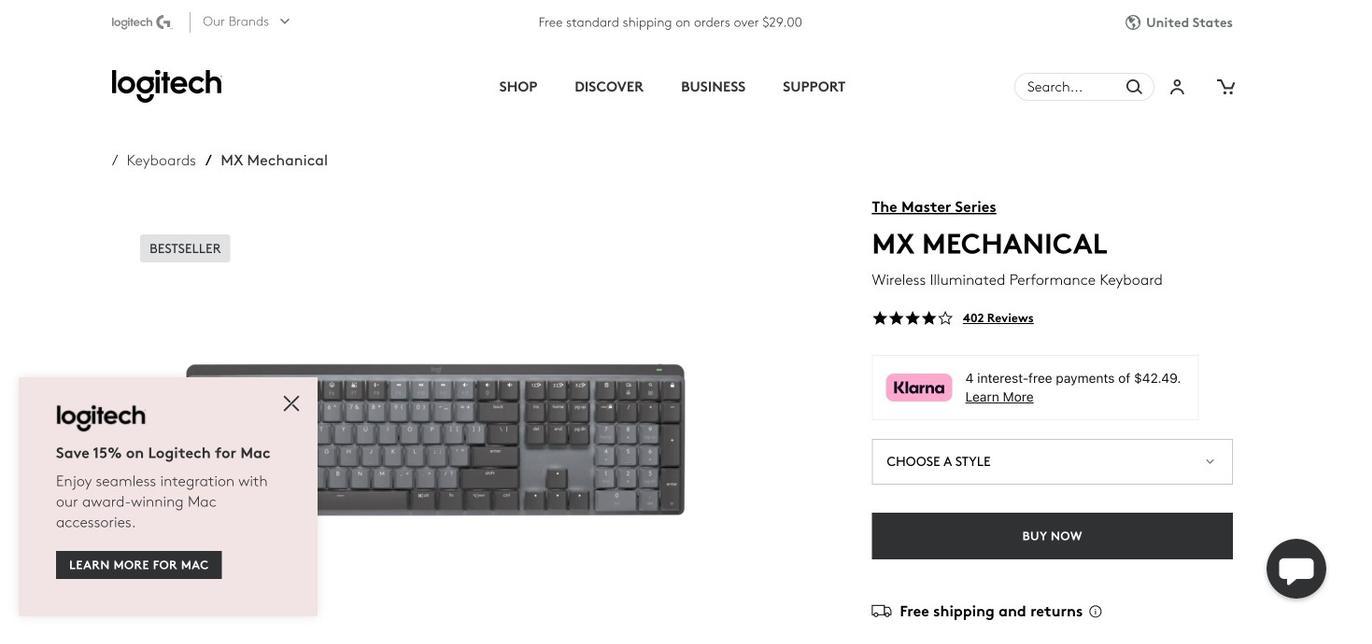 Task type: vqa. For each thing, say whether or not it's contained in the screenshot.
mx mechanical view 2 image
no



Task type: describe. For each thing, give the bounding box(es) containing it.
breadcrumb navigation menu element
[[112, 151, 758, 169]]

2 world image
[[1126, 14, 1146, 30]]

hero logo image
[[112, 70, 222, 104]]

1 star image from the left
[[872, 310, 888, 326]]

2 star image from the left
[[888, 310, 905, 326]]

3 star image from the left
[[905, 310, 921, 326]]

site notification dialog
[[19, 377, 318, 617]]

shipping info image
[[1083, 598, 1111, 624]]

mx mechanical view 1 image
[[112, 213, 759, 635]]



Task type: locate. For each thing, give the bounding box(es) containing it.
tab list inside 'logitech' region
[[363, 45, 982, 129]]

4 star image from the left
[[921, 310, 937, 326]]

logitech region
[[0, 0, 1345, 635]]

logitech g image
[[112, 15, 174, 30]]

empty star image
[[937, 310, 954, 326]]

tab list
[[363, 45, 982, 129]]

star image
[[872, 310, 888, 326], [888, 310, 905, 326], [905, 310, 921, 326], [921, 310, 937, 326]]



